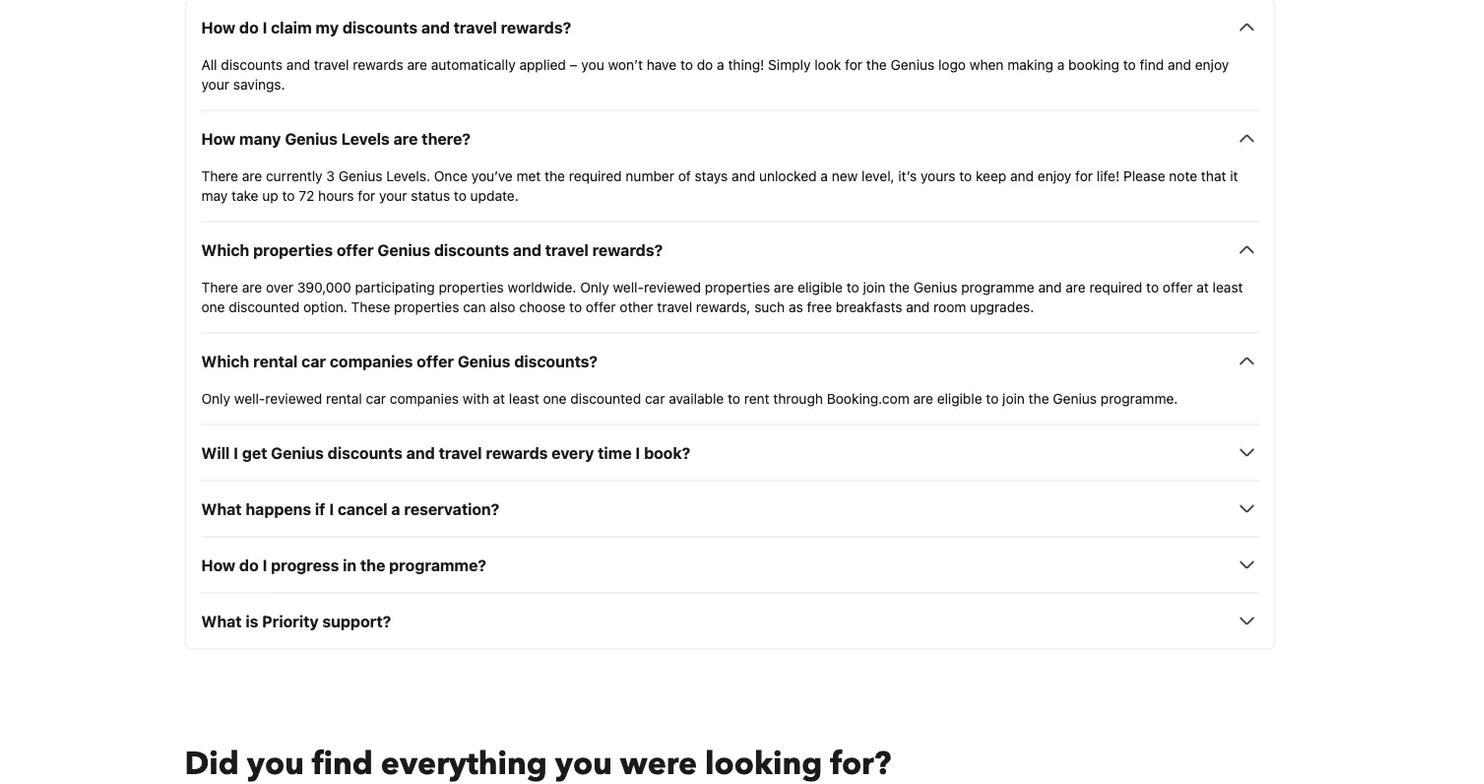 Task type: locate. For each thing, give the bounding box(es) containing it.
genius inside there are currently 3 genius levels. once you've met the required number of stays and unlocked a new level, it's yours to keep and enjoy for life! please note that it may take up to 72 hours for your status to update.
[[339, 167, 383, 184]]

how do i claim my discounts and travel rewards?
[[201, 18, 572, 36]]

1 vertical spatial reviewed
[[265, 390, 322, 406]]

discounts up savings.
[[221, 56, 283, 72]]

0 horizontal spatial for
[[358, 187, 376, 203]]

1 vertical spatial rental
[[326, 390, 362, 406]]

breakfasts
[[836, 298, 903, 315]]

0 horizontal spatial car
[[302, 352, 326, 370]]

what is priority support?
[[201, 612, 391, 630]]

and right stays
[[732, 167, 756, 184]]

1 there from the top
[[201, 167, 238, 184]]

1 horizontal spatial rewards
[[486, 443, 548, 462]]

–
[[570, 56, 578, 72]]

levels
[[342, 129, 390, 148]]

for left life!
[[1076, 167, 1093, 184]]

rental down which rental car companies offer genius discounts?
[[326, 390, 362, 406]]

1 horizontal spatial discounted
[[571, 390, 641, 406]]

discounted inside there are over 390,000 participating properties worldwide. only well-reviewed properties are eligible to join the genius programme and are required to offer at least one discounted option. these properties can also choose to offer other travel rewards, such as free breakfasts and room upgrades.
[[229, 298, 300, 315]]

0 vertical spatial rewards?
[[501, 18, 572, 36]]

discounted
[[229, 298, 300, 315], [571, 390, 641, 406]]

do left claim on the top of page
[[239, 18, 259, 36]]

2 horizontal spatial car
[[645, 390, 665, 406]]

do inside dropdown button
[[239, 18, 259, 36]]

what for what happens if i cancel a reservation?
[[201, 499, 242, 518]]

eligible right booking.com
[[937, 390, 983, 406]]

currently
[[266, 167, 323, 184]]

do for how do i progress in the programme?
[[239, 555, 259, 574]]

rental inside dropdown button
[[253, 352, 298, 370]]

required inside there are over 390,000 participating properties worldwide. only well-reviewed properties are eligible to join the genius programme and are required to offer at least one discounted option. these properties can also choose to offer other travel rewards, such as free breakfasts and room upgrades.
[[1090, 279, 1143, 295]]

do inside the all discounts and travel rewards are automatically applied – you won't have to do a thing! simply look for the genius logo when making a booking to find and enjoy your savings.
[[697, 56, 713, 72]]

0 vertical spatial least
[[1213, 279, 1244, 295]]

take
[[232, 187, 259, 203]]

and right keep
[[1011, 167, 1034, 184]]

1 which from the top
[[201, 240, 250, 259]]

1 vertical spatial only
[[201, 390, 231, 406]]

genius up currently
[[285, 129, 338, 148]]

note
[[1170, 167, 1198, 184]]

companies down which rental car companies offer genius discounts?
[[390, 390, 459, 406]]

genius right 3
[[339, 167, 383, 184]]

time
[[598, 443, 632, 462]]

are right booking.com
[[914, 390, 934, 406]]

offer
[[337, 240, 374, 259], [1163, 279, 1193, 295], [586, 298, 616, 315], [417, 352, 454, 370]]

there are over 390,000 participating properties worldwide. only well-reviewed properties are eligible to join the genius programme and are required to offer at least one discounted option. these properties can also choose to offer other travel rewards, such as free breakfasts and room upgrades.
[[201, 279, 1244, 315]]

0 vertical spatial reviewed
[[644, 279, 701, 295]]

properties
[[253, 240, 333, 259], [439, 279, 504, 295], [705, 279, 770, 295], [394, 298, 459, 315]]

0 vertical spatial eligible
[[798, 279, 843, 295]]

0 horizontal spatial join
[[863, 279, 886, 295]]

only right the worldwide. at the left
[[580, 279, 610, 295]]

i right if
[[329, 499, 334, 518]]

discounted down the over
[[229, 298, 300, 315]]

i left get
[[234, 443, 238, 462]]

with
[[463, 390, 489, 406]]

0 vertical spatial enjoy
[[1196, 56, 1230, 72]]

2 there from the top
[[201, 279, 238, 295]]

the inside there are over 390,000 participating properties worldwide. only well-reviewed properties are eligible to join the genius programme and are required to offer at least one discounted option. these properties can also choose to offer other travel rewards, such as free breakfasts and room upgrades.
[[890, 279, 910, 295]]

genius left programme.
[[1053, 390, 1097, 406]]

there?
[[422, 129, 471, 148]]

reservation?
[[404, 499, 500, 518]]

eligible
[[798, 279, 843, 295], [937, 390, 983, 406]]

well- up get
[[234, 390, 265, 406]]

and up 'automatically'
[[422, 18, 450, 36]]

a right cancel
[[391, 499, 400, 518]]

thing!
[[728, 56, 765, 72]]

2 how from the top
[[201, 129, 236, 148]]

390,000
[[297, 279, 351, 295]]

1 what from the top
[[201, 499, 242, 518]]

which up will
[[201, 352, 250, 370]]

are up take
[[242, 167, 262, 184]]

companies inside dropdown button
[[330, 352, 413, 370]]

free
[[807, 298, 832, 315]]

0 vertical spatial what
[[201, 499, 242, 518]]

0 horizontal spatial eligible
[[798, 279, 843, 295]]

car down which rental car companies offer genius discounts?
[[366, 390, 386, 406]]

please
[[1124, 167, 1166, 184]]

2 what from the top
[[201, 612, 242, 630]]

one inside there are over 390,000 participating properties worldwide. only well-reviewed properties are eligible to join the genius programme and are required to offer at least one discounted option. these properties can also choose to offer other travel rewards, such as free breakfasts and room upgrades.
[[201, 298, 225, 315]]

2 vertical spatial do
[[239, 555, 259, 574]]

which for which properties offer genius discounts and travel rewards?
[[201, 240, 250, 259]]

for right look on the right of the page
[[845, 56, 863, 72]]

enjoy left life!
[[1038, 167, 1072, 184]]

2 which from the top
[[201, 352, 250, 370]]

rewards,
[[696, 298, 751, 315]]

join
[[863, 279, 886, 295], [1003, 390, 1025, 406]]

1 vertical spatial your
[[379, 187, 407, 203]]

can
[[463, 298, 486, 315]]

do
[[239, 18, 259, 36], [697, 56, 713, 72], [239, 555, 259, 574]]

genius up "room" on the right of page
[[914, 279, 958, 295]]

discounts
[[343, 18, 418, 36], [221, 56, 283, 72], [434, 240, 509, 259], [328, 443, 403, 462]]

0 vertical spatial one
[[201, 298, 225, 315]]

required
[[569, 167, 622, 184], [1090, 279, 1143, 295]]

travel down my
[[314, 56, 349, 72]]

1 vertical spatial rewards
[[486, 443, 548, 462]]

how for how do i claim my discounts and travel rewards?
[[201, 18, 236, 36]]

properties up the over
[[253, 240, 333, 259]]

a left new
[[821, 167, 828, 184]]

0 horizontal spatial discounted
[[229, 298, 300, 315]]

do left the thing!
[[697, 56, 713, 72]]

0 vertical spatial companies
[[330, 352, 413, 370]]

travel inside the all discounts and travel rewards are automatically applied – you won't have to do a thing! simply look for the genius logo when making a booking to find and enjoy your savings.
[[314, 56, 349, 72]]

rewards left 'every'
[[486, 443, 548, 462]]

i left progress
[[263, 555, 267, 574]]

0 horizontal spatial rental
[[253, 352, 298, 370]]

0 horizontal spatial at
[[493, 390, 505, 406]]

1 horizontal spatial least
[[1213, 279, 1244, 295]]

1 horizontal spatial eligible
[[937, 390, 983, 406]]

1 horizontal spatial reviewed
[[644, 279, 701, 295]]

only
[[580, 279, 610, 295], [201, 390, 231, 406]]

and inside the which properties offer genius discounts and travel rewards? dropdown button
[[513, 240, 542, 259]]

and left "room" on the right of page
[[907, 298, 930, 315]]

your down all
[[201, 76, 230, 92]]

how left many
[[201, 129, 236, 148]]

3
[[326, 167, 335, 184]]

0 vertical spatial for
[[845, 56, 863, 72]]

1 vertical spatial join
[[1003, 390, 1025, 406]]

it
[[1231, 167, 1239, 184]]

how
[[201, 18, 236, 36], [201, 129, 236, 148], [201, 555, 236, 574]]

0 vertical spatial at
[[1197, 279, 1210, 295]]

1 vertical spatial enjoy
[[1038, 167, 1072, 184]]

car down option.
[[302, 352, 326, 370]]

0 horizontal spatial rewards
[[353, 56, 404, 72]]

0 vertical spatial well-
[[613, 279, 644, 295]]

are down how do i claim my discounts and travel rewards?
[[407, 56, 428, 72]]

your down levels.
[[379, 187, 407, 203]]

what happens if i cancel a reservation?
[[201, 499, 500, 518]]

0 vertical spatial your
[[201, 76, 230, 92]]

your inside the all discounts and travel rewards are automatically applied – you won't have to do a thing! simply look for the genius logo when making a booking to find and enjoy your savings.
[[201, 76, 230, 92]]

genius
[[891, 56, 935, 72], [285, 129, 338, 148], [339, 167, 383, 184], [378, 240, 431, 259], [914, 279, 958, 295], [458, 352, 511, 370], [1053, 390, 1097, 406], [271, 443, 324, 462]]

travel up the worldwide. at the left
[[545, 240, 589, 259]]

at
[[1197, 279, 1210, 295], [493, 390, 505, 406]]

genius up participating
[[378, 240, 431, 259]]

how left progress
[[201, 555, 236, 574]]

2 vertical spatial how
[[201, 555, 236, 574]]

0 vertical spatial join
[[863, 279, 886, 295]]

1 vertical spatial for
[[1076, 167, 1093, 184]]

what is priority support? button
[[201, 609, 1259, 633]]

1 vertical spatial at
[[493, 390, 505, 406]]

applied
[[520, 56, 566, 72]]

genius left logo at the right of the page
[[891, 56, 935, 72]]

what left is
[[201, 612, 242, 630]]

a inside dropdown button
[[391, 499, 400, 518]]

0 vertical spatial which
[[201, 240, 250, 259]]

0 horizontal spatial your
[[201, 76, 230, 92]]

discounts up cancel
[[328, 443, 403, 462]]

1 vertical spatial one
[[543, 390, 567, 406]]

travel up 'automatically'
[[454, 18, 497, 36]]

what down will
[[201, 499, 242, 518]]

how for how many genius levels are there?
[[201, 129, 236, 148]]

which properties offer genius discounts and travel rewards?
[[201, 240, 663, 259]]

car left available
[[645, 390, 665, 406]]

travel right other
[[657, 298, 693, 315]]

properties down participating
[[394, 298, 459, 315]]

do left progress
[[239, 555, 259, 574]]

0 vertical spatial how
[[201, 18, 236, 36]]

0 horizontal spatial enjoy
[[1038, 167, 1072, 184]]

at inside there are over 390,000 participating properties worldwide. only well-reviewed properties are eligible to join the genius programme and are required to offer at least one discounted option. these properties can also choose to offer other travel rewards, such as free breakfasts and room upgrades.
[[1197, 279, 1210, 295]]

what for what is priority support?
[[201, 612, 242, 630]]

are up as
[[774, 279, 794, 295]]

your
[[201, 76, 230, 92], [379, 187, 407, 203]]

rewards? up applied
[[501, 18, 572, 36]]

one
[[201, 298, 225, 315], [543, 390, 567, 406]]

0 horizontal spatial one
[[201, 298, 225, 315]]

reviewed up other
[[644, 279, 701, 295]]

hours
[[318, 187, 354, 203]]

0 vertical spatial rewards
[[353, 56, 404, 72]]

enjoy right find
[[1196, 56, 1230, 72]]

1 vertical spatial what
[[201, 612, 242, 630]]

eligible up free
[[798, 279, 843, 295]]

programme
[[962, 279, 1035, 295]]

0 vertical spatial do
[[239, 18, 259, 36]]

well- up other
[[613, 279, 644, 295]]

reviewed up get
[[265, 390, 322, 406]]

eligible inside there are over 390,000 participating properties worldwide. only well-reviewed properties are eligible to join the genius programme and are required to offer at least one discounted option. these properties can also choose to offer other travel rewards, such as free breakfasts and room upgrades.
[[798, 279, 843, 295]]

for
[[845, 56, 863, 72], [1076, 167, 1093, 184], [358, 187, 376, 203]]

enjoy
[[1196, 56, 1230, 72], [1038, 167, 1072, 184]]

1 horizontal spatial required
[[1090, 279, 1143, 295]]

there up may
[[201, 167, 238, 184]]

for inside the all discounts and travel rewards are automatically applied – you won't have to do a thing! simply look for the genius logo when making a booking to find and enjoy your savings.
[[845, 56, 863, 72]]

to
[[681, 56, 693, 72], [1124, 56, 1137, 72], [960, 167, 973, 184], [282, 187, 295, 203], [454, 187, 467, 203], [847, 279, 860, 295], [1147, 279, 1160, 295], [570, 298, 582, 315], [728, 390, 741, 406], [986, 390, 999, 406]]

1 horizontal spatial enjoy
[[1196, 56, 1230, 72]]

0 horizontal spatial required
[[569, 167, 622, 184]]

1 vertical spatial how
[[201, 129, 236, 148]]

and up reservation?
[[407, 443, 435, 462]]

i
[[263, 18, 267, 36], [234, 443, 238, 462], [636, 443, 641, 462], [329, 499, 334, 518], [263, 555, 267, 574]]

are
[[407, 56, 428, 72], [394, 129, 418, 148], [242, 167, 262, 184], [242, 279, 262, 295], [774, 279, 794, 295], [1066, 279, 1086, 295], [914, 390, 934, 406]]

join down upgrades. at the right of page
[[1003, 390, 1025, 406]]

there inside there are over 390,000 participating properties worldwide. only well-reviewed properties are eligible to join the genius programme and are required to offer at least one discounted option. these properties can also choose to offer other travel rewards, such as free breakfasts and room upgrades.
[[201, 279, 238, 295]]

discounted up time
[[571, 390, 641, 406]]

are up levels.
[[394, 129, 418, 148]]

1 horizontal spatial for
[[845, 56, 863, 72]]

won't
[[608, 56, 643, 72]]

1 vertical spatial required
[[1090, 279, 1143, 295]]

1 horizontal spatial well-
[[613, 279, 644, 295]]

car
[[302, 352, 326, 370], [366, 390, 386, 406], [645, 390, 665, 406]]

of
[[678, 167, 691, 184]]

if
[[315, 499, 326, 518]]

do inside dropdown button
[[239, 555, 259, 574]]

savings.
[[233, 76, 285, 92]]

cancel
[[338, 499, 388, 518]]

are right "programme"
[[1066, 279, 1086, 295]]

rewards down how do i claim my discounts and travel rewards?
[[353, 56, 404, 72]]

as
[[789, 298, 804, 315]]

there inside there are currently 3 genius levels. once you've met the required number of stays and unlocked a new level, it's yours to keep and enjoy for life! please note that it may take up to 72 hours for your status to update.
[[201, 167, 238, 184]]

travel inside there are over 390,000 participating properties worldwide. only well-reviewed properties are eligible to join the genius programme and are required to offer at least one discounted option. these properties can also choose to offer other travel rewards, such as free breakfasts and room upgrades.
[[657, 298, 693, 315]]

1 vertical spatial least
[[509, 390, 540, 406]]

there left the over
[[201, 279, 238, 295]]

1 horizontal spatial your
[[379, 187, 407, 203]]

0 horizontal spatial well-
[[234, 390, 265, 406]]

which for which rental car companies offer genius discounts?
[[201, 352, 250, 370]]

1 horizontal spatial join
[[1003, 390, 1025, 406]]

0 vertical spatial rental
[[253, 352, 298, 370]]

well-
[[613, 279, 644, 295], [234, 390, 265, 406]]

1 vertical spatial there
[[201, 279, 238, 295]]

for right hours
[[358, 187, 376, 203]]

are inside the all discounts and travel rewards are automatically applied – you won't have to do a thing! simply look for the genius logo when making a booking to find and enjoy your savings.
[[407, 56, 428, 72]]

0 vertical spatial only
[[580, 279, 610, 295]]

1 vertical spatial which
[[201, 352, 250, 370]]

3 how from the top
[[201, 555, 236, 574]]

0 vertical spatial required
[[569, 167, 622, 184]]

and right find
[[1168, 56, 1192, 72]]

there
[[201, 167, 238, 184], [201, 279, 238, 295]]

only well-reviewed rental car companies with at least one discounted car available to rent through booking.com are eligible to join the genius programme.
[[201, 390, 1179, 406]]

how inside dropdown button
[[201, 555, 236, 574]]

genius inside the all discounts and travel rewards are automatically applied – you won't have to do a thing! simply look for the genius logo when making a booking to find and enjoy your savings.
[[891, 56, 935, 72]]

1 vertical spatial eligible
[[937, 390, 983, 406]]

rental down the over
[[253, 352, 298, 370]]

companies down these
[[330, 352, 413, 370]]

get
[[242, 443, 267, 462]]

1 horizontal spatial rewards?
[[593, 240, 663, 259]]

which down may
[[201, 240, 250, 259]]

which
[[201, 240, 250, 259], [201, 352, 250, 370]]

0 vertical spatial there
[[201, 167, 238, 184]]

1 horizontal spatial at
[[1197, 279, 1210, 295]]

how for how do i progress in the programme?
[[201, 555, 236, 574]]

and inside how do i claim my discounts and travel rewards? dropdown button
[[422, 18, 450, 36]]

1 vertical spatial discounted
[[571, 390, 641, 406]]

only up will
[[201, 390, 231, 406]]

i inside dropdown button
[[263, 555, 267, 574]]

will i get genius discounts and travel rewards every time i book? button
[[201, 441, 1259, 464]]

the inside dropdown button
[[361, 555, 386, 574]]

i left claim on the top of page
[[263, 18, 267, 36]]

0 vertical spatial discounted
[[229, 298, 300, 315]]

and up the worldwide. at the left
[[513, 240, 542, 259]]

genius right get
[[271, 443, 324, 462]]

rewards? up other
[[593, 240, 663, 259]]

1 horizontal spatial only
[[580, 279, 610, 295]]

1 vertical spatial do
[[697, 56, 713, 72]]

rent
[[744, 390, 770, 406]]

how up all
[[201, 18, 236, 36]]

1 how from the top
[[201, 18, 236, 36]]

the
[[867, 56, 887, 72], [545, 167, 565, 184], [890, 279, 910, 295], [1029, 390, 1050, 406], [361, 555, 386, 574]]

join up breakfasts
[[863, 279, 886, 295]]



Task type: describe. For each thing, give the bounding box(es) containing it.
72
[[299, 187, 315, 203]]

0 horizontal spatial only
[[201, 390, 231, 406]]

all
[[201, 56, 217, 72]]

properties up can
[[439, 279, 504, 295]]

programme.
[[1101, 390, 1179, 406]]

i right time
[[636, 443, 641, 462]]

what happens if i cancel a reservation? button
[[201, 497, 1259, 520]]

progress
[[271, 555, 339, 574]]

properties inside dropdown button
[[253, 240, 333, 259]]

new
[[832, 167, 858, 184]]

a right making on the right of the page
[[1058, 56, 1065, 72]]

do for how do i claim my discounts and travel rewards?
[[239, 18, 259, 36]]

2 vertical spatial for
[[358, 187, 376, 203]]

and down claim on the top of page
[[287, 56, 310, 72]]

rewards inside dropdown button
[[486, 443, 548, 462]]

there for which
[[201, 279, 238, 295]]

you
[[582, 56, 605, 72]]

option.
[[303, 298, 348, 315]]

programme?
[[389, 555, 487, 574]]

may
[[201, 187, 228, 203]]

0 horizontal spatial rewards?
[[501, 18, 572, 36]]

when
[[970, 56, 1004, 72]]

simply
[[769, 56, 811, 72]]

and inside will i get genius discounts and travel rewards every time i book? dropdown button
[[407, 443, 435, 462]]

will
[[201, 443, 230, 462]]

well- inside there are over 390,000 participating properties worldwide. only well-reviewed properties are eligible to join the genius programme and are required to offer at least one discounted option. these properties can also choose to offer other travel rewards, such as free breakfasts and room upgrades.
[[613, 279, 644, 295]]

have
[[647, 56, 677, 72]]

making
[[1008, 56, 1054, 72]]

genius inside there are over 390,000 participating properties worldwide. only well-reviewed properties are eligible to join the genius programme and are required to offer at least one discounted option. these properties can also choose to offer other travel rewards, such as free breakfasts and room upgrades.
[[914, 279, 958, 295]]

and right "programme"
[[1039, 279, 1062, 295]]

are inside there are currently 3 genius levels. once you've met the required number of stays and unlocked a new level, it's yours to keep and enjoy for life! please note that it may take up to 72 hours for your status to update.
[[242, 167, 262, 184]]

which properties offer genius discounts and travel rewards? button
[[201, 238, 1259, 261]]

logo
[[939, 56, 966, 72]]

booking.com
[[827, 390, 910, 406]]

only inside there are over 390,000 participating properties worldwide. only well-reviewed properties are eligible to join the genius programme and are required to offer at least one discounted option. these properties can also choose to offer other travel rewards, such as free breakfasts and room upgrades.
[[580, 279, 610, 295]]

are left the over
[[242, 279, 262, 295]]

required inside there are currently 3 genius levels. once you've met the required number of stays and unlocked a new level, it's yours to keep and enjoy for life! please note that it may take up to 72 hours for your status to update.
[[569, 167, 622, 184]]

a left the thing!
[[717, 56, 725, 72]]

my
[[316, 18, 339, 36]]

there for how
[[201, 167, 238, 184]]

car inside dropdown button
[[302, 352, 326, 370]]

that
[[1202, 167, 1227, 184]]

met
[[517, 167, 541, 184]]

update.
[[471, 187, 519, 203]]

once
[[434, 167, 468, 184]]

yours
[[921, 167, 956, 184]]

book?
[[644, 443, 691, 462]]

keep
[[976, 167, 1007, 184]]

how do i claim my discounts and travel rewards? button
[[201, 15, 1259, 39]]

unlocked
[[759, 167, 817, 184]]

genius up with
[[458, 352, 511, 370]]

many
[[239, 129, 281, 148]]

priority
[[262, 612, 319, 630]]

are inside dropdown button
[[394, 129, 418, 148]]

find
[[1140, 56, 1165, 72]]

other
[[620, 298, 654, 315]]

which rental car companies offer genius discounts?
[[201, 352, 598, 370]]

happens
[[246, 499, 311, 518]]

1 vertical spatial well-
[[234, 390, 265, 406]]

booking
[[1069, 56, 1120, 72]]

1 vertical spatial rewards?
[[593, 240, 663, 259]]

status
[[411, 187, 450, 203]]

there are currently 3 genius levels. once you've met the required number of stays and unlocked a new level, it's yours to keep and enjoy for life! please note that it may take up to 72 hours for your status to update.
[[201, 167, 1239, 203]]

life!
[[1097, 167, 1120, 184]]

1 vertical spatial companies
[[390, 390, 459, 406]]

join inside there are over 390,000 participating properties worldwide. only well-reviewed properties are eligible to join the genius programme and are required to offer at least one discounted option. these properties can also choose to offer other travel rewards, such as free breakfasts and room upgrades.
[[863, 279, 886, 295]]

number
[[626, 167, 675, 184]]

up
[[262, 187, 279, 203]]

will i get genius discounts and travel rewards every time i book?
[[201, 443, 691, 462]]

is
[[246, 612, 258, 630]]

your inside there are currently 3 genius levels. once you've met the required number of stays and unlocked a new level, it's yours to keep and enjoy for life! please note that it may take up to 72 hours for your status to update.
[[379, 187, 407, 203]]

how many genius levels are there? button
[[201, 126, 1259, 150]]

stays
[[695, 167, 728, 184]]

it's
[[899, 167, 917, 184]]

automatically
[[431, 56, 516, 72]]

room
[[934, 298, 967, 315]]

discounts?
[[514, 352, 598, 370]]

all discounts and travel rewards are automatically applied – you won't have to do a thing! simply look for the genius logo when making a booking to find and enjoy your savings.
[[201, 56, 1230, 92]]

0 horizontal spatial reviewed
[[265, 390, 322, 406]]

the inside there are currently 3 genius levels. once you've met the required number of stays and unlocked a new level, it's yours to keep and enjoy for life! please note that it may take up to 72 hours for your status to update.
[[545, 167, 565, 184]]

enjoy inside the all discounts and travel rewards are automatically applied – you won't have to do a thing! simply look for the genius logo when making a booking to find and enjoy your savings.
[[1196, 56, 1230, 72]]

which rental car companies offer genius discounts? button
[[201, 349, 1259, 373]]

in
[[343, 555, 357, 574]]

1 horizontal spatial car
[[366, 390, 386, 406]]

properties up the rewards,
[[705, 279, 770, 295]]

reviewed inside there are over 390,000 participating properties worldwide. only well-reviewed properties are eligible to join the genius programme and are required to offer at least one discounted option. these properties can also choose to offer other travel rewards, such as free breakfasts and room upgrades.
[[644, 279, 701, 295]]

how do i progress in the programme?
[[201, 555, 487, 574]]

rewards inside the all discounts and travel rewards are automatically applied – you won't have to do a thing! simply look for the genius logo when making a booking to find and enjoy your savings.
[[353, 56, 404, 72]]

available
[[669, 390, 724, 406]]

discounts inside the all discounts and travel rewards are automatically applied – you won't have to do a thing! simply look for the genius logo when making a booking to find and enjoy your savings.
[[221, 56, 283, 72]]

travel down with
[[439, 443, 482, 462]]

discounts up can
[[434, 240, 509, 259]]

over
[[266, 279, 294, 295]]

upgrades.
[[971, 298, 1035, 315]]

you've
[[472, 167, 513, 184]]

worldwide.
[[508, 279, 577, 295]]

1 horizontal spatial rental
[[326, 390, 362, 406]]

through
[[774, 390, 823, 406]]

participating
[[355, 279, 435, 295]]

the inside the all discounts and travel rewards are automatically applied – you won't have to do a thing! simply look for the genius logo when making a booking to find and enjoy your savings.
[[867, 56, 887, 72]]

least inside there are over 390,000 participating properties worldwide. only well-reviewed properties are eligible to join the genius programme and are required to offer at least one discounted option. these properties can also choose to offer other travel rewards, such as free breakfasts and room upgrades.
[[1213, 279, 1244, 295]]

such
[[755, 298, 785, 315]]

2 horizontal spatial for
[[1076, 167, 1093, 184]]

how many genius levels are there?
[[201, 129, 471, 148]]

level,
[[862, 167, 895, 184]]

support?
[[323, 612, 391, 630]]

discounts right my
[[343, 18, 418, 36]]

levels.
[[386, 167, 430, 184]]

these
[[351, 298, 390, 315]]

enjoy inside there are currently 3 genius levels. once you've met the required number of stays and unlocked a new level, it's yours to keep and enjoy for life! please note that it may take up to 72 hours for your status to update.
[[1038, 167, 1072, 184]]

0 horizontal spatial least
[[509, 390, 540, 406]]

a inside there are currently 3 genius levels. once you've met the required number of stays and unlocked a new level, it's yours to keep and enjoy for life! please note that it may take up to 72 hours for your status to update.
[[821, 167, 828, 184]]

1 horizontal spatial one
[[543, 390, 567, 406]]

choose
[[519, 298, 566, 315]]

how do i progress in the programme? button
[[201, 553, 1259, 577]]

also
[[490, 298, 516, 315]]

every
[[552, 443, 594, 462]]

look
[[815, 56, 842, 72]]



Task type: vqa. For each thing, say whether or not it's contained in the screenshot.
the note
yes



